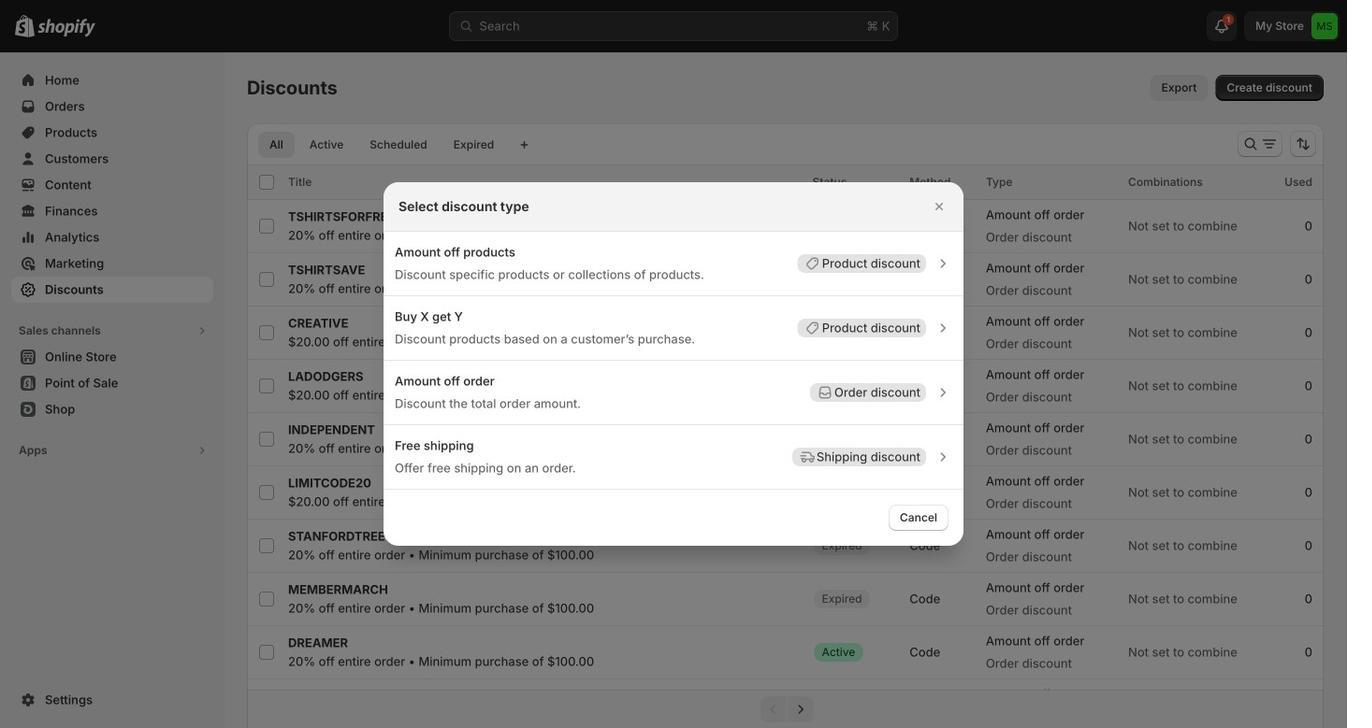 Task type: describe. For each thing, give the bounding box(es) containing it.
pagination element
[[247, 690, 1324, 729]]



Task type: locate. For each thing, give the bounding box(es) containing it.
dialog
[[0, 182, 1347, 546]]

shopify image
[[37, 18, 95, 37]]

tab list
[[254, 131, 509, 158]]



Task type: vqa. For each thing, say whether or not it's contained in the screenshot.
My Store icon
no



